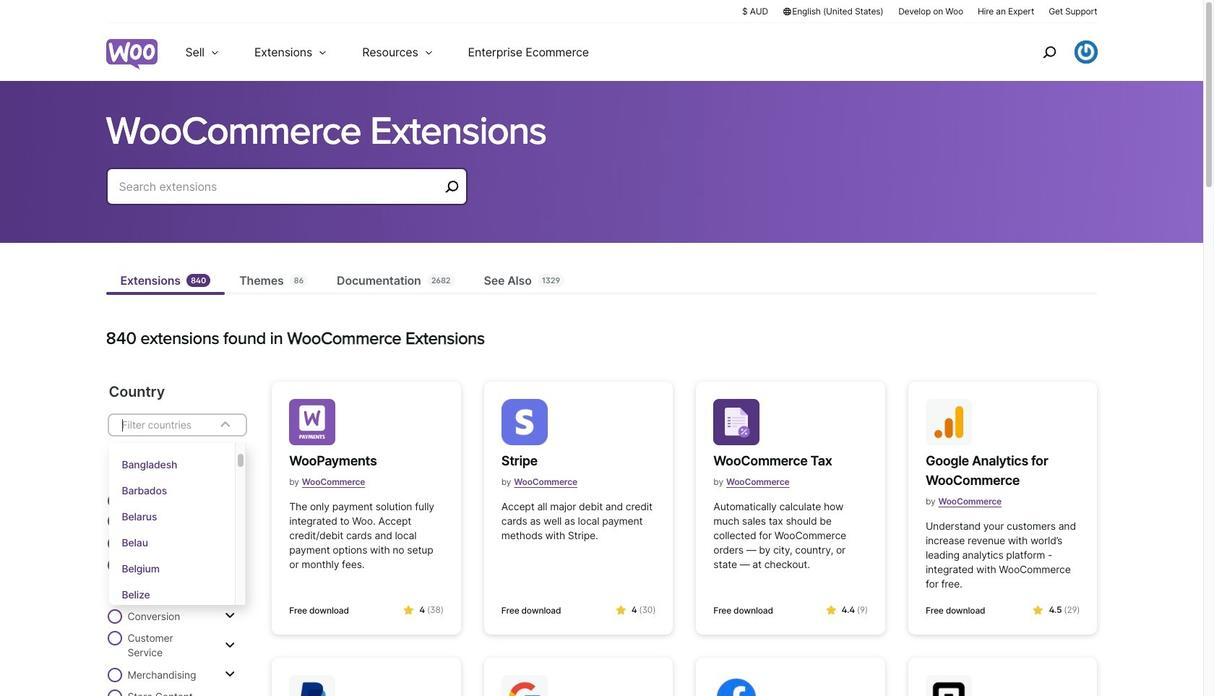 Task type: vqa. For each thing, say whether or not it's contained in the screenshot.
2nd Free download from right
no



Task type: locate. For each thing, give the bounding box(es) containing it.
option
[[109, 426, 235, 452], [109, 452, 235, 478], [109, 478, 235, 504], [109, 504, 235, 530], [109, 530, 235, 556], [109, 556, 235, 582], [109, 582, 235, 608]]

4 option from the top
[[109, 504, 235, 530]]

1 show subcategories image from the top
[[225, 537, 235, 549]]

list box
[[109, 426, 246, 608]]

2 option from the top
[[109, 452, 235, 478]]

7 option from the top
[[109, 582, 235, 608]]

Filter countries field
[[107, 414, 247, 608], [120, 416, 207, 434]]

search image
[[1038, 40, 1061, 64]]

None search field
[[106, 168, 467, 223]]

4 show subcategories image from the top
[[225, 669, 235, 680]]

2 show subcategories image from the top
[[225, 610, 235, 622]]

Search extensions search field
[[119, 176, 440, 197]]

open account menu image
[[1075, 40, 1098, 64]]

3 option from the top
[[109, 478, 235, 504]]

6 option from the top
[[109, 556, 235, 582]]

show subcategories image
[[225, 537, 235, 549], [225, 610, 235, 622], [225, 639, 235, 651], [225, 669, 235, 680]]

angle down image
[[217, 416, 234, 434]]



Task type: describe. For each thing, give the bounding box(es) containing it.
1 option from the top
[[109, 426, 235, 452]]

3 show subcategories image from the top
[[225, 639, 235, 651]]

service navigation menu element
[[1012, 29, 1098, 76]]

5 option from the top
[[109, 530, 235, 556]]

show subcategories image
[[225, 574, 235, 585]]



